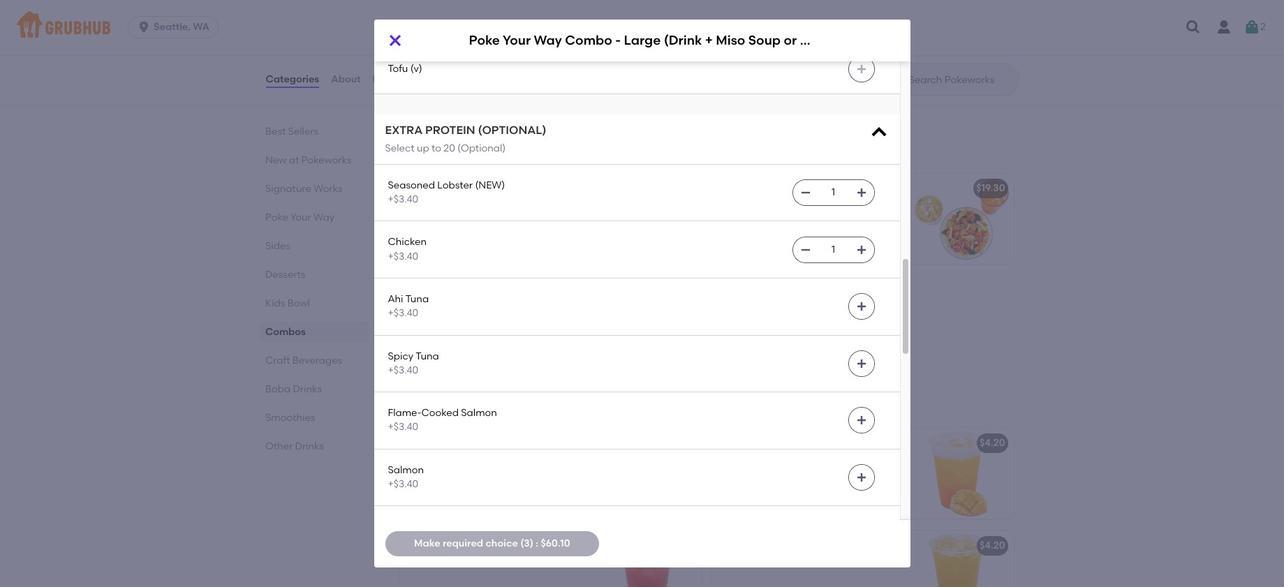 Task type: vqa. For each thing, say whether or not it's contained in the screenshot.
Mango Lemonade
yes



Task type: locate. For each thing, give the bounding box(es) containing it.
1 +$3.40 from the top
[[388, 194, 418, 205]]

tuna inside spicy tuna +$3.40
[[416, 350, 439, 362]]

to
[[432, 142, 441, 154], [753, 202, 763, 214]]

rice,
[[532, 50, 552, 62]]

and inside mix up to 2 proteins with your choice of base, mix-ins, toppings, and flavor.
[[846, 216, 864, 228]]

0 horizontal spatial proteins
[[437, 305, 476, 317]]

+ inside button
[[558, 182, 564, 194]]

lilikoi lemonade
[[407, 437, 489, 449]]

1 horizontal spatial way
[[457, 285, 478, 297]]

and inside chicken or tofu with white rice, sweet corn, mandarin orange, edamame, surimi salad, wonton crisps, and pokeworks classic
[[440, 93, 459, 104]]

0 horizontal spatial salmon
[[388, 464, 424, 476]]

input item quantity number field for chicken
[[818, 237, 849, 262]]

large up three proteins with your choice of mix ins, toppings, and flavor. on the bottom left of page
[[525, 285, 553, 297]]

+$3.40 down flame-
[[388, 421, 418, 433]]

ins, inside mix up to 2 proteins with your choice of base, mix-ins, toppings, and flavor.
[[781, 216, 797, 228]]

drinks right other
[[295, 441, 324, 453]]

0 horizontal spatial your
[[500, 305, 521, 317]]

1 horizontal spatial craft
[[396, 395, 435, 413]]

lemonade down flame-cooked salmon +$3.40
[[437, 437, 489, 449]]

miso
[[716, 32, 745, 48], [566, 182, 588, 194], [594, 285, 617, 297]]

0 horizontal spatial your
[[290, 212, 311, 223]]

2 inside button
[[1261, 21, 1266, 33]]

or inside chicken or tofu with white rice, sweet corn, mandarin orange, edamame, surimi salad, wonton crisps, and pokeworks classic
[[449, 50, 458, 62]]

0 horizontal spatial craft beverages
[[265, 355, 342, 367]]

craft beverages up boba drinks
[[265, 355, 342, 367]]

1 vertical spatial your
[[290, 212, 311, 223]]

0 vertical spatial combos
[[396, 141, 458, 158]]

1 vertical spatial chips)
[[660, 182, 691, 194]]

1 vertical spatial input item quantity number field
[[818, 237, 849, 262]]

+$3.40 up ahi
[[388, 250, 418, 262]]

+$3.40
[[388, 194, 418, 205], [388, 250, 418, 262], [388, 307, 418, 319], [388, 364, 418, 376], [388, 421, 418, 433], [388, 478, 418, 490]]

0 vertical spatial large
[[624, 32, 661, 48]]

classic
[[513, 93, 547, 104]]

choice inside mix up to 2 proteins with your choice of base, mix-ins, toppings, and flavor.
[[859, 202, 891, 214]]

signature for signature works combo (drink + miso soup or kettle chips)
[[407, 182, 454, 194]]

+$3.40 inside chicken +$3.40
[[388, 250, 418, 262]]

0 vertical spatial (drink
[[664, 32, 702, 48]]

+$3.40 down ahi
[[388, 307, 418, 319]]

0 horizontal spatial and
[[440, 93, 459, 104]]

your up white
[[503, 32, 531, 48]]

poke up the tofu
[[469, 32, 500, 48]]

salmon +$3.40
[[388, 464, 424, 490]]

salmon
[[461, 407, 497, 419], [388, 464, 424, 476]]

1 horizontal spatial craft beverages
[[396, 395, 516, 413]]

and inside three proteins with your choice of mix ins, toppings, and flavor.
[[491, 319, 510, 331]]

search icon image
[[887, 71, 903, 88]]

toppings, right the mix-
[[799, 216, 843, 228]]

+
[[689, 30, 695, 42], [705, 32, 713, 48], [558, 182, 564, 194], [586, 285, 592, 297]]

1 horizontal spatial poke
[[407, 285, 431, 297]]

toppings, inside three proteins with your choice of mix ins, toppings, and flavor.
[[444, 319, 489, 331]]

craft up lilikoi
[[396, 395, 435, 413]]

way up three proteins with your choice of mix ins, toppings, and flavor. on the bottom left of page
[[457, 285, 478, 297]]

chips)
[[840, 32, 882, 48], [660, 182, 691, 194], [689, 285, 720, 297]]

0 vertical spatial 2
[[1261, 21, 1266, 33]]

0 vertical spatial input item quantity number field
[[818, 180, 849, 205]]

combos
[[396, 141, 458, 158], [265, 326, 305, 338]]

1 horizontal spatial toppings,
[[799, 216, 843, 228]]

1 input item quantity number field from the top
[[818, 180, 849, 205]]

0 vertical spatial with
[[482, 50, 502, 62]]

poke up sides
[[265, 212, 288, 223]]

+$3.40 inside flame-cooked salmon +$3.40
[[388, 421, 418, 433]]

signature down at
[[265, 183, 311, 195]]

1 vertical spatial kettle
[[629, 182, 658, 194]]

2 horizontal spatial soup
[[749, 32, 781, 48]]

chicken down seasoned
[[388, 236, 427, 248]]

works down new at pokeworks at the top
[[313, 183, 342, 195]]

flavor. inside three proteins with your choice of mix ins, toppings, and flavor.
[[512, 319, 541, 331]]

0 vertical spatial kettle
[[800, 32, 837, 48]]

1 vertical spatial salmon
[[388, 464, 424, 476]]

mix-
[[760, 216, 781, 228]]

1 vertical spatial miso
[[566, 182, 588, 194]]

signature
[[407, 182, 454, 194], [265, 183, 311, 195]]

0 horizontal spatial combos
[[265, 326, 305, 338]]

pokeworks
[[461, 93, 511, 104], [301, 154, 351, 166]]

(drink
[[664, 32, 702, 48], [526, 182, 555, 194], [555, 285, 584, 297]]

main navigation navigation
[[0, 0, 1284, 54]]

sweet
[[407, 64, 435, 76]]

pokeworks right at
[[301, 154, 351, 166]]

0 vertical spatial choice
[[859, 202, 891, 214]]

lemonade right mango
[[756, 437, 808, 449]]

miso inside signature works combo (drink + miso soup or kettle chips) button
[[566, 182, 588, 194]]

kids
[[265, 297, 285, 309]]

to inside extra protein (optional) select up to 20 (optional)
[[432, 142, 441, 154]]

soup inside button
[[590, 182, 615, 194]]

flavor.
[[720, 231, 749, 242], [512, 319, 541, 331]]

1 vertical spatial (drink
[[526, 182, 555, 194]]

combo
[[565, 32, 612, 48], [488, 182, 524, 194], [480, 285, 516, 297]]

salmon inside flame-cooked salmon +$3.40
[[461, 407, 497, 419]]

lemonade inside button
[[463, 540, 514, 552]]

choice
[[859, 202, 891, 214], [523, 305, 555, 317], [486, 538, 518, 549]]

mandarin
[[464, 64, 511, 76]]

cooked
[[422, 407, 459, 419]]

+$3.40 down spicy
[[388, 364, 418, 376]]

0 horizontal spatial pokeworks
[[301, 154, 351, 166]]

works down (optional)
[[457, 182, 486, 194]]

0 vertical spatial craft beverages
[[265, 355, 342, 367]]

+$3.40 inside salmon +$3.40
[[388, 478, 418, 490]]

- up three proteins with your choice of mix ins, toppings, and flavor. on the bottom left of page
[[518, 285, 522, 297]]

1 horizontal spatial large
[[624, 32, 661, 48]]

+$3.40 down seasoned
[[388, 194, 418, 205]]

0 vertical spatial drinks
[[293, 383, 321, 395]]

strawberry
[[407, 540, 461, 552]]

poke your way combo - large (drink + miso soup or kettle chips) image
[[596, 276, 701, 367]]

0 vertical spatial combo
[[565, 32, 612, 48]]

lilikoi lemonade image
[[596, 428, 701, 519]]

tuna right ahi
[[406, 293, 429, 305]]

svg image
[[856, 64, 867, 75], [800, 187, 811, 198], [800, 244, 811, 255], [856, 415, 867, 426]]

1 horizontal spatial soup
[[619, 285, 643, 297]]

-
[[615, 32, 621, 48], [518, 285, 522, 297]]

2 inside mix up to 2 proteins with your choice of base, mix-ins, toppings, and flavor.
[[765, 202, 771, 214]]

$7.80 +
[[665, 30, 695, 42]]

1 horizontal spatial flavor.
[[720, 231, 749, 242]]

tuna inside ahi tuna +$3.40
[[406, 293, 429, 305]]

1 horizontal spatial up
[[739, 202, 751, 214]]

seattle,
[[154, 21, 191, 33]]

0 horizontal spatial toppings,
[[444, 319, 489, 331]]

way up rice, on the left top of the page
[[534, 32, 562, 48]]

0 horizontal spatial poke
[[265, 212, 288, 223]]

- left $7.80
[[615, 32, 621, 48]]

ins,
[[781, 216, 797, 228], [427, 319, 442, 331]]

up up the base,
[[739, 202, 751, 214]]

to left the "20"
[[432, 142, 441, 154]]

0 vertical spatial flavor.
[[720, 231, 749, 242]]

way down signature works
[[313, 212, 334, 223]]

1 vertical spatial drinks
[[295, 441, 324, 453]]

0 horizontal spatial ins,
[[427, 319, 442, 331]]

1 horizontal spatial of
[[720, 216, 730, 228]]

pokeworks down surimi
[[461, 93, 511, 104]]

1 vertical spatial craft
[[396, 395, 435, 413]]

to up the mix-
[[753, 202, 763, 214]]

svg image inside "seattle, wa" button
[[137, 20, 151, 34]]

2 vertical spatial miso
[[594, 285, 617, 297]]

2 horizontal spatial kettle
[[800, 32, 837, 48]]

lemonade for strawberry lemonade
[[463, 540, 514, 552]]

sides
[[265, 240, 290, 252]]

+$3.40 inside ahi tuna +$3.40
[[388, 307, 418, 319]]

2 horizontal spatial choice
[[859, 202, 891, 214]]

0 vertical spatial and
[[440, 93, 459, 104]]

signature inside button
[[407, 182, 454, 194]]

0 vertical spatial way
[[534, 32, 562, 48]]

proteins right three at the bottom left
[[437, 305, 476, 317]]

kettle
[[800, 32, 837, 48], [629, 182, 658, 194], [658, 285, 686, 297]]

large
[[624, 32, 661, 48], [525, 285, 553, 297]]

1 vertical spatial toppings,
[[444, 319, 489, 331]]

1 horizontal spatial 2
[[1261, 21, 1266, 33]]

your up three at the bottom left
[[433, 285, 454, 297]]

1 vertical spatial combos
[[265, 326, 305, 338]]

1 horizontal spatial kettle
[[658, 285, 686, 297]]

tuna for spicy tuna +$3.40
[[416, 350, 439, 362]]

$4.20 inside button
[[980, 540, 1005, 552]]

signature works combo (drink + miso soup or kettle chips) image
[[596, 173, 701, 264]]

1 horizontal spatial -
[[615, 32, 621, 48]]

+$3.40 down lilikoi
[[388, 478, 418, 490]]

lilikoi
[[407, 437, 435, 449]]

ins, right the base,
[[781, 216, 797, 228]]

drinks right boba
[[293, 383, 321, 395]]

salmon right cooked
[[461, 407, 497, 419]]

2 vertical spatial way
[[457, 285, 478, 297]]

toppings, inside mix up to 2 proteins with your choice of base, mix-ins, toppings, and flavor.
[[799, 216, 843, 228]]

2 +$3.40 from the top
[[388, 250, 418, 262]]

chicken inside chicken or tofu with white rice, sweet corn, mandarin orange, edamame, surimi salad, wonton crisps, and pokeworks classic
[[407, 50, 446, 62]]

with
[[482, 50, 502, 62], [814, 202, 834, 214], [478, 305, 498, 317]]

combo inside button
[[488, 182, 524, 194]]

+$3.40 inside spicy tuna +$3.40
[[388, 364, 418, 376]]

1 horizontal spatial miso
[[594, 285, 617, 297]]

pokeworks inside chicken or tofu with white rice, sweet corn, mandarin orange, edamame, surimi salad, wonton crisps, and pokeworks classic
[[461, 93, 511, 104]]

ins, right mix
[[427, 319, 442, 331]]

(v)
[[410, 63, 422, 75]]

0 horizontal spatial beverages
[[292, 355, 342, 367]]

three proteins with your choice of mix ins, toppings, and flavor.
[[407, 305, 567, 331]]

Input item quantity number field
[[818, 180, 849, 205], [818, 237, 849, 262]]

0 horizontal spatial to
[[432, 142, 441, 154]]

chicken
[[407, 50, 446, 62], [388, 236, 427, 248]]

1 vertical spatial your
[[500, 305, 521, 317]]

$60.10
[[541, 538, 570, 549]]

5 +$3.40 from the top
[[388, 421, 418, 433]]

tofu
[[388, 63, 408, 75]]

proteins inside three proteins with your choice of mix ins, toppings, and flavor.
[[437, 305, 476, 317]]

chicken up sweet
[[407, 50, 446, 62]]

with inside three proteins with your choice of mix ins, toppings, and flavor.
[[478, 305, 498, 317]]

tuna for ahi tuna +$3.40
[[406, 293, 429, 305]]

or
[[784, 32, 797, 48], [449, 50, 458, 62], [617, 182, 627, 194], [646, 285, 656, 297]]

large left $7.80
[[624, 32, 661, 48]]

of
[[720, 216, 730, 228], [557, 305, 567, 317]]

0 horizontal spatial signature
[[265, 183, 311, 195]]

:
[[536, 538, 538, 549]]

4 +$3.40 from the top
[[388, 364, 418, 376]]

ahi tuna +$3.40
[[388, 293, 429, 319]]

with inside chicken or tofu with white rice, sweet corn, mandarin orange, edamame, surimi salad, wonton crisps, and pokeworks classic
[[482, 50, 502, 62]]

6 +$3.40 from the top
[[388, 478, 418, 490]]

toppings, right mix
[[444, 319, 489, 331]]

up right select
[[417, 142, 429, 154]]

salmon down lilikoi
[[388, 464, 424, 476]]

2 horizontal spatial your
[[503, 32, 531, 48]]

flavor. inside mix up to 2 proteins with your choice of base, mix-ins, toppings, and flavor.
[[720, 231, 749, 242]]

0 vertical spatial ins,
[[781, 216, 797, 228]]

20
[[444, 142, 455, 154]]

poke up three at the bottom left
[[407, 285, 431, 297]]

edamame,
[[407, 78, 460, 90]]

0 vertical spatial your
[[836, 202, 857, 214]]

1 vertical spatial way
[[313, 212, 334, 223]]

0 vertical spatial your
[[503, 32, 531, 48]]

craft
[[265, 355, 290, 367], [396, 395, 435, 413]]

1 vertical spatial tuna
[[416, 350, 439, 362]]

combos down extra
[[396, 141, 458, 158]]

tuna right spicy
[[416, 350, 439, 362]]

$4.20 button
[[712, 531, 1014, 587]]

1 horizontal spatial pokeworks
[[461, 93, 511, 104]]

reviews
[[373, 73, 412, 85]]

0 vertical spatial poke
[[469, 32, 500, 48]]

mix
[[407, 319, 424, 331]]

crisps,
[[407, 93, 438, 104]]

works
[[457, 182, 486, 194], [313, 183, 342, 195]]

0 vertical spatial proteins
[[773, 202, 812, 214]]

poke your way combo - large (drink + miso soup or kettle chips)
[[469, 32, 882, 48], [407, 285, 720, 297]]

0 vertical spatial beverages
[[292, 355, 342, 367]]

svg image
[[856, 14, 867, 25], [1185, 19, 1202, 36], [1244, 19, 1261, 36], [137, 20, 151, 34], [387, 32, 403, 49], [869, 123, 889, 142], [856, 187, 867, 198], [856, 244, 867, 255], [856, 301, 867, 312], [856, 358, 867, 369], [856, 472, 867, 483]]

0 vertical spatial tuna
[[406, 293, 429, 305]]

mango lemonade image
[[909, 428, 1014, 519]]

2 horizontal spatial and
[[846, 216, 864, 228]]

(3)
[[520, 538, 534, 549]]

1 vertical spatial soup
[[590, 182, 615, 194]]

1 vertical spatial poke your way combo - large (drink + miso soup or kettle chips)
[[407, 285, 720, 297]]

2 input item quantity number field from the top
[[818, 237, 849, 262]]

1 vertical spatial of
[[557, 305, 567, 317]]

(optional)
[[478, 124, 546, 137]]

lemonade left (3)
[[463, 540, 514, 552]]

(new)
[[475, 179, 505, 191]]

1 vertical spatial combo
[[488, 182, 524, 194]]

proteins inside mix up to 2 proteins with your choice of base, mix-ins, toppings, and flavor.
[[773, 202, 812, 214]]

craft beverages up lilikoi lemonade in the left of the page
[[396, 395, 516, 413]]

proteins up the mix-
[[773, 202, 812, 214]]

soup
[[749, 32, 781, 48], [590, 182, 615, 194], [619, 285, 643, 297]]

1 vertical spatial beverages
[[439, 395, 516, 413]]

beverages up lilikoi lemonade in the left of the page
[[439, 395, 516, 413]]

make required choice (3) : $60.10
[[414, 538, 570, 549]]

beverages up boba drinks
[[292, 355, 342, 367]]

1 vertical spatial with
[[814, 202, 834, 214]]

orange,
[[513, 64, 550, 76]]

1 horizontal spatial to
[[753, 202, 763, 214]]

and
[[440, 93, 459, 104], [846, 216, 864, 228], [491, 319, 510, 331]]

craft beverages
[[265, 355, 342, 367], [396, 395, 516, 413]]

chicken for +$3.40
[[388, 236, 427, 248]]

1 horizontal spatial salmon
[[461, 407, 497, 419]]

combos down 'kids bowl'
[[265, 326, 305, 338]]

spicy tuna +$3.40
[[388, 350, 439, 376]]

works inside button
[[457, 182, 486, 194]]

beverages
[[292, 355, 342, 367], [439, 395, 516, 413]]

select
[[385, 142, 415, 154]]

poke
[[469, 32, 500, 48], [265, 212, 288, 223], [407, 285, 431, 297]]

lemonade
[[437, 437, 489, 449], [756, 437, 808, 449], [463, 540, 514, 552]]

0 horizontal spatial soup
[[590, 182, 615, 194]]

2 vertical spatial and
[[491, 319, 510, 331]]

0 vertical spatial salmon
[[461, 407, 497, 419]]

signature down the "20"
[[407, 182, 454, 194]]

0 horizontal spatial kettle
[[629, 182, 658, 194]]

kids bowl image
[[596, 21, 701, 112]]

Search Pokeworks search field
[[908, 73, 1014, 87]]

1 horizontal spatial works
[[457, 182, 486, 194]]

3 +$3.40 from the top
[[388, 307, 418, 319]]

0 horizontal spatial up
[[417, 142, 429, 154]]

kids bowl
[[265, 297, 310, 309]]

kettle inside button
[[629, 182, 658, 194]]

craft up boba
[[265, 355, 290, 367]]

your down signature works
[[290, 212, 311, 223]]

your
[[503, 32, 531, 48], [290, 212, 311, 223], [433, 285, 454, 297]]

1 vertical spatial ins,
[[427, 319, 442, 331]]

0 horizontal spatial choice
[[486, 538, 518, 549]]

$4.20
[[667, 437, 692, 449], [980, 437, 1005, 449], [980, 540, 1005, 552]]



Task type: describe. For each thing, give the bounding box(es) containing it.
(optional)
[[457, 142, 506, 154]]

2 vertical spatial combo
[[480, 285, 516, 297]]

ins, inside three proteins with your choice of mix ins, toppings, and flavor.
[[427, 319, 442, 331]]

other
[[265, 441, 292, 453]]

to inside mix up to 2 proteins with your choice of base, mix-ins, toppings, and flavor.
[[753, 202, 763, 214]]

chips) inside signature works combo (drink + miso soup or kettle chips) button
[[660, 182, 691, 194]]

input item quantity number field for seasoned lobster (new)
[[818, 180, 849, 205]]

ahi
[[388, 293, 403, 305]]

at
[[289, 154, 299, 166]]

boba drinks
[[265, 383, 321, 395]]

best sellers
[[265, 126, 318, 138]]

white
[[504, 50, 530, 62]]

categories button
[[265, 54, 320, 105]]

categories
[[266, 73, 319, 85]]

1 horizontal spatial combos
[[396, 141, 458, 158]]

lilikoi green tea image
[[909, 531, 1014, 587]]

2 vertical spatial soup
[[619, 285, 643, 297]]

tofu
[[461, 50, 480, 62]]

2 vertical spatial (drink
[[555, 285, 584, 297]]

up inside extra protein (optional) select up to 20 (optional)
[[417, 142, 429, 154]]

required
[[443, 538, 483, 549]]

choice inside three proteins with your choice of mix ins, toppings, and flavor.
[[523, 305, 555, 317]]

2 button
[[1244, 15, 1266, 40]]

wonton
[[524, 78, 559, 90]]

chicken or tofu with white rice, sweet corn, mandarin orange, edamame, surimi salad, wonton crisps, and pokeworks classic
[[407, 50, 559, 104]]

mango
[[720, 437, 754, 449]]

2 vertical spatial your
[[433, 285, 454, 297]]

your inside three proteins with your choice of mix ins, toppings, and flavor.
[[500, 305, 521, 317]]

lemonade for mango lemonade
[[756, 437, 808, 449]]

2 horizontal spatial poke
[[469, 32, 500, 48]]

0 horizontal spatial craft
[[265, 355, 290, 367]]

2 vertical spatial choice
[[486, 538, 518, 549]]

new at pokeworks
[[265, 154, 351, 166]]

of inside mix up to 2 proteins with your choice of base, mix-ins, toppings, and flavor.
[[720, 216, 730, 228]]

tofu (v)
[[388, 63, 422, 75]]

$4.20 for mango lemonade image
[[980, 437, 1005, 449]]

extra
[[385, 124, 423, 137]]

reviews button
[[372, 54, 412, 105]]

1 vertical spatial -
[[518, 285, 522, 297]]

base,
[[732, 216, 758, 228]]

(drink inside button
[[526, 182, 555, 194]]

smoothies
[[265, 412, 315, 424]]

works for signature works combo (drink + miso soup or kettle chips)
[[457, 182, 486, 194]]

signature works
[[265, 183, 342, 195]]

flame-
[[388, 407, 422, 419]]

chicken +$3.40
[[388, 236, 427, 262]]

poke your way combo - regular (drink + miso soup or kettle chips) image
[[909, 173, 1014, 264]]

seasoned
[[388, 179, 435, 191]]

drinks for boba drinks
[[293, 383, 321, 395]]

signature works combo (drink + miso soup or kettle chips) button
[[399, 173, 701, 264]]

extra protein (optional) select up to 20 (optional)
[[385, 124, 546, 154]]

corn,
[[438, 64, 462, 76]]

drinks for other drinks
[[295, 441, 324, 453]]

mix
[[720, 202, 736, 214]]

up inside mix up to 2 proteins with your choice of base, mix-ins, toppings, and flavor.
[[739, 202, 751, 214]]

2 horizontal spatial miso
[[716, 32, 745, 48]]

mango lemonade
[[720, 437, 808, 449]]

of inside three proteins with your choice of mix ins, toppings, and flavor.
[[557, 305, 567, 317]]

0 vertical spatial -
[[615, 32, 621, 48]]

flame-cooked salmon +$3.40
[[388, 407, 497, 433]]

signature for signature works
[[265, 183, 311, 195]]

mix up to 2 proteins with your choice of base, mix-ins, toppings, and flavor.
[[720, 202, 891, 242]]

boba
[[265, 383, 290, 395]]

2 horizontal spatial way
[[534, 32, 562, 48]]

wa
[[193, 21, 209, 33]]

about
[[331, 73, 361, 85]]

0 horizontal spatial large
[[525, 285, 553, 297]]

$4.20 for lilikoi lemonade image at the bottom
[[667, 437, 692, 449]]

desserts
[[265, 269, 305, 281]]

svg image inside 2 button
[[1244, 19, 1261, 36]]

about button
[[330, 54, 361, 105]]

strawberry lemonade
[[407, 540, 514, 552]]

$19.30
[[976, 182, 1005, 194]]

salad,
[[493, 78, 522, 90]]

surimi
[[462, 78, 490, 90]]

lemonade for lilikoi lemonade
[[437, 437, 489, 449]]

with inside mix up to 2 proteins with your choice of base, mix-ins, toppings, and flavor.
[[814, 202, 834, 214]]

sellers
[[288, 126, 318, 138]]

1 horizontal spatial beverages
[[439, 395, 516, 413]]

2 vertical spatial poke
[[407, 285, 431, 297]]

0 vertical spatial chips)
[[840, 32, 882, 48]]

spicy
[[388, 350, 414, 362]]

chicken for or
[[407, 50, 446, 62]]

or inside button
[[617, 182, 627, 194]]

shrimp
[[388, 13, 422, 25]]

make
[[414, 538, 440, 549]]

strawberry lemonade button
[[399, 531, 701, 587]]

poke your way
[[265, 212, 334, 223]]

signature works combo (drink + miso soup or kettle chips)
[[407, 182, 691, 194]]

three
[[407, 305, 435, 317]]

bowl
[[287, 297, 310, 309]]

other drinks
[[265, 441, 324, 453]]

seasoned lobster (new) +$3.40
[[388, 179, 505, 205]]

strawberry lemonade image
[[596, 531, 701, 587]]

+$3.40 inside seasoned lobster (new) +$3.40
[[388, 194, 418, 205]]

new
[[265, 154, 286, 166]]

0 horizontal spatial way
[[313, 212, 334, 223]]

$7.80
[[665, 30, 689, 42]]

lobster
[[437, 179, 473, 191]]

0 vertical spatial poke your way combo - large (drink + miso soup or kettle chips)
[[469, 32, 882, 48]]

best
[[265, 126, 285, 138]]

your inside mix up to 2 proteins with your choice of base, mix-ins, toppings, and flavor.
[[836, 202, 857, 214]]

protein
[[425, 124, 475, 137]]

seattle, wa button
[[128, 16, 224, 38]]

seattle, wa
[[154, 21, 209, 33]]

works for signature works
[[313, 183, 342, 195]]

$4.20 for lilikoi green tea image
[[980, 540, 1005, 552]]

2 vertical spatial chips)
[[689, 285, 720, 297]]

0 vertical spatial soup
[[749, 32, 781, 48]]



